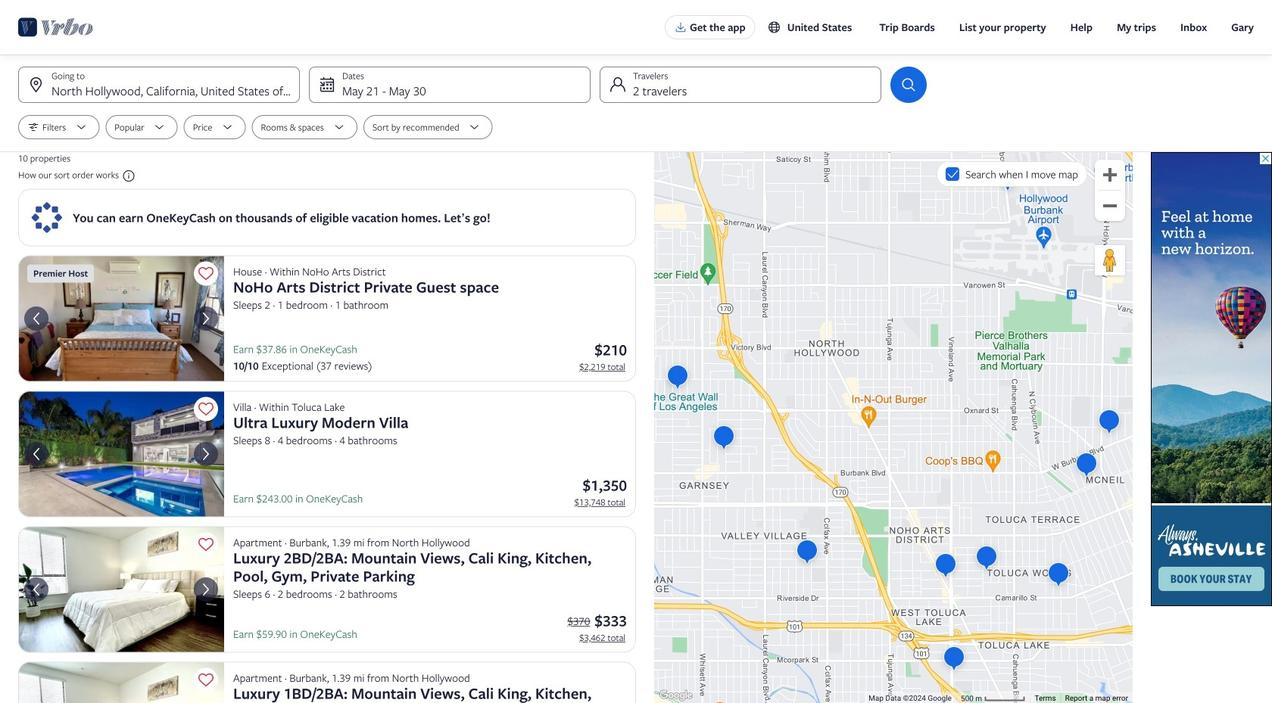 Task type: describe. For each thing, give the bounding box(es) containing it.
show next image for noho arts district private guest space image
[[197, 310, 215, 328]]

download the app button image
[[675, 21, 687, 33]]

room image for "show previous image for noho arts district private guest space"
[[18, 256, 224, 382]]

show previous image for ultra luxury modern villa image
[[27, 445, 45, 464]]

google image
[[658, 689, 694, 704]]

vrbo logo image
[[18, 15, 93, 39]]

pool image
[[18, 391, 224, 518]]

1 horizontal spatial small image
[[768, 20, 781, 34]]

show previous image for noho arts district private guest space image
[[27, 310, 45, 328]]

search image
[[900, 76, 918, 94]]

1 vertical spatial small image
[[119, 169, 136, 183]]



Task type: vqa. For each thing, say whether or not it's contained in the screenshot.
small icon
yes



Task type: locate. For each thing, give the bounding box(es) containing it.
show next image for ultra luxury modern villa image
[[197, 445, 215, 464]]

0 vertical spatial small image
[[768, 20, 781, 34]]

0 horizontal spatial small image
[[119, 169, 136, 183]]

room image for show previous image for luxury 2bd/2ba: mountain views, cali king, kitchen, pool, gym, private parking on the bottom left of the page
[[18, 527, 224, 653]]

2 vertical spatial room image
[[18, 662, 224, 704]]

show next image for luxury 2bd/2ba: mountain views, cali king, kitchen, pool, gym, private parking image
[[197, 581, 215, 599]]

show previous image for luxury 2bd/2ba: mountain views, cali king, kitchen, pool, gym, private parking image
[[27, 581, 45, 599]]

one key blue tier image
[[30, 201, 64, 234]]

1 vertical spatial room image
[[18, 527, 224, 653]]

2 room image from the top
[[18, 527, 224, 653]]

small image
[[768, 20, 781, 34], [119, 169, 136, 183]]

0 vertical spatial room image
[[18, 256, 224, 382]]

1 room image from the top
[[18, 256, 224, 382]]

room image
[[18, 256, 224, 382], [18, 527, 224, 653], [18, 662, 224, 704]]

3 room image from the top
[[18, 662, 224, 704]]

map region
[[654, 152, 1133, 704]]



